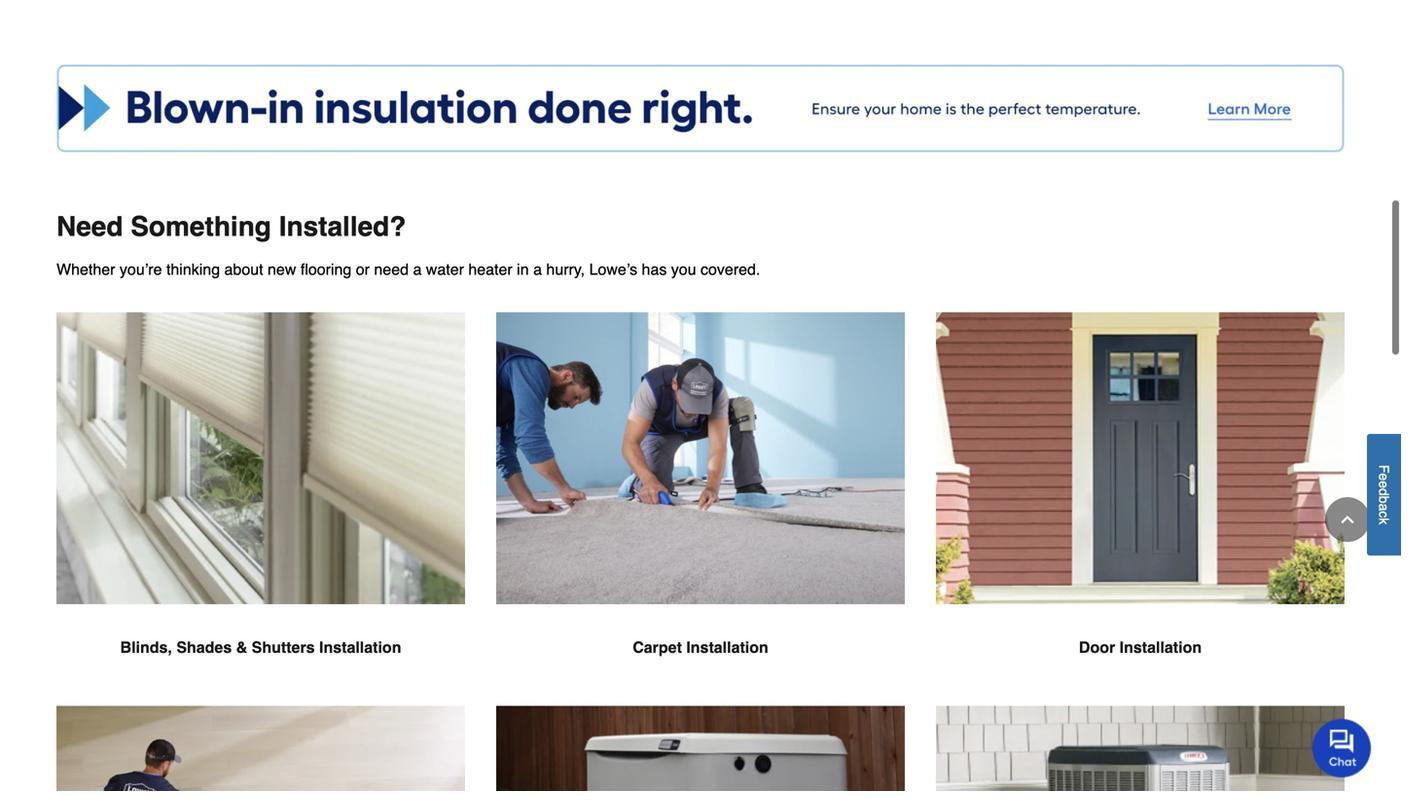 Task type: locate. For each thing, give the bounding box(es) containing it.
door installation
[[1080, 639, 1202, 657]]

about
[[224, 260, 263, 278]]

carpet installation
[[633, 639, 769, 657]]

1 horizontal spatial a
[[534, 260, 542, 278]]

lowe's
[[590, 260, 638, 278]]

b
[[1377, 496, 1393, 504]]

2 horizontal spatial a
[[1377, 504, 1393, 511]]

installation inside blinds, shades & shutters installation link
[[319, 639, 402, 657]]

1 installation from the left
[[319, 639, 402, 657]]

installation right "shutters"
[[319, 639, 402, 657]]

installation right carpet
[[687, 639, 769, 657]]

a right need
[[413, 260, 422, 278]]

a up k
[[1377, 504, 1393, 511]]

flooring
[[301, 260, 352, 278]]

2 e from the top
[[1377, 481, 1393, 488]]

a
[[413, 260, 422, 278], [534, 260, 542, 278], [1377, 504, 1393, 511]]

need
[[56, 211, 123, 242]]

installation
[[319, 639, 402, 657], [687, 639, 769, 657], [1120, 639, 1202, 657]]

need
[[374, 260, 409, 278]]

e up d
[[1377, 473, 1393, 481]]

3 installation from the left
[[1120, 639, 1202, 657]]

0 horizontal spatial installation
[[319, 639, 402, 657]]

installation inside door installation link
[[1120, 639, 1202, 657]]

installed?
[[279, 211, 406, 242]]

installation for door installation
[[1120, 639, 1202, 657]]

covered.
[[701, 260, 761, 278]]

e up b
[[1377, 481, 1393, 488]]

an h v a c unit set up in a corner of a flower bed outside of a home. image
[[937, 706, 1345, 792]]

two lowe's independent installers putting in new gray carpet in a blue room. image
[[497, 313, 905, 605]]

e
[[1377, 473, 1393, 481], [1377, 481, 1393, 488]]

1 horizontal spatial installation
[[687, 639, 769, 657]]

you
[[672, 260, 697, 278]]

a right in
[[534, 260, 542, 278]]

2 installation from the left
[[687, 639, 769, 657]]

hurry,
[[547, 260, 585, 278]]

installation right door at the bottom right of page
[[1120, 639, 1202, 657]]

blinds, shades & shutters installation link
[[56, 313, 465, 706]]

whether
[[56, 260, 115, 278]]

thinking
[[166, 260, 220, 278]]

carpet
[[633, 639, 682, 657]]

need something installed?
[[56, 211, 406, 242]]

k
[[1377, 518, 1393, 525]]

scroll to top element
[[1326, 497, 1371, 542]]

2 horizontal spatial installation
[[1120, 639, 1202, 657]]

shades
[[177, 639, 232, 657]]

f
[[1377, 465, 1393, 473]]

new
[[268, 260, 296, 278]]

installation inside carpet installation link
[[687, 639, 769, 657]]



Task type: describe. For each thing, give the bounding box(es) containing it.
f e e d b a c k
[[1377, 465, 1393, 525]]

door installation link
[[937, 313, 1345, 706]]

a inside "button"
[[1377, 504, 1393, 511]]

&
[[236, 639, 248, 657]]

1 e from the top
[[1377, 473, 1393, 481]]

carpet installation link
[[497, 313, 905, 706]]

a navy blue paneled door with a white frame on a home with red siding. image
[[937, 313, 1345, 605]]

chevron up image
[[1339, 510, 1358, 530]]

water
[[426, 260, 464, 278]]

in
[[517, 260, 529, 278]]

or
[[356, 260, 370, 278]]

you're
[[120, 260, 162, 278]]

door
[[1080, 639, 1116, 657]]

d
[[1377, 488, 1393, 496]]

chat invite button image
[[1313, 719, 1373, 778]]

a row of windows with white shades raised a quarter of the way up each window. image
[[56, 313, 465, 605]]

blinds,
[[120, 639, 172, 657]]

c
[[1377, 511, 1393, 518]]

shutters
[[252, 639, 315, 657]]

0 horizontal spatial a
[[413, 260, 422, 278]]

has
[[642, 260, 667, 278]]

blown-in insulation done right. ensure your home is the perfect temperature. learn more. image
[[56, 65, 1345, 153]]

whether you're thinking about new flooring or need a water heater in a hurry, lowe's has you covered.
[[56, 260, 761, 278]]

heater
[[469, 260, 513, 278]]

f e e d b a c k button
[[1368, 434, 1402, 556]]

something
[[131, 211, 272, 242]]

blinds, shades & shutters installation
[[120, 639, 402, 657]]

a lowe's independent service provider installing light engineered hardwood flooring. image
[[56, 706, 465, 792]]

installation for carpet installation
[[687, 639, 769, 657]]

a generac generator installed on the outside of a brick home. image
[[497, 706, 905, 792]]



Task type: vqa. For each thing, say whether or not it's contained in the screenshot.
1st heart outline icon from the left
no



